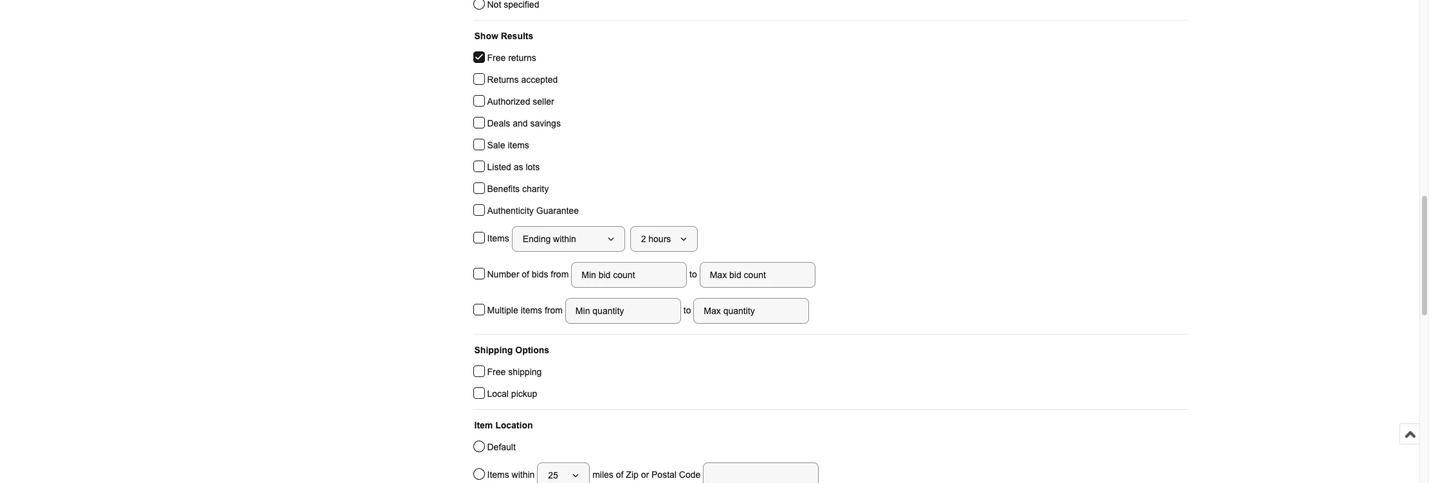 Task type: locate. For each thing, give the bounding box(es) containing it.
as
[[514, 162, 523, 172]]

free for free shipping
[[487, 367, 506, 378]]

1 items from the top
[[487, 233, 512, 244]]

0 horizontal spatial of
[[522, 269, 529, 280]]

from down bids
[[545, 305, 563, 316]]

1 vertical spatial from
[[545, 305, 563, 316]]

1 free from the top
[[487, 53, 506, 63]]

from
[[551, 269, 569, 280], [545, 305, 563, 316]]

0 vertical spatial free
[[487, 53, 506, 63]]

items for multiple
[[521, 305, 542, 316]]

1 horizontal spatial of
[[616, 470, 624, 480]]

1 vertical spatial items
[[487, 470, 509, 480]]

returns
[[487, 75, 519, 85]]

show results
[[474, 31, 533, 41]]

1 vertical spatial to
[[681, 305, 694, 316]]

1 vertical spatial items
[[521, 305, 542, 316]]

2 free from the top
[[487, 367, 506, 378]]

listed as lots
[[487, 162, 540, 172]]

from right bids
[[551, 269, 569, 280]]

to
[[687, 269, 700, 280], [681, 305, 694, 316]]

of
[[522, 269, 529, 280], [616, 470, 624, 480]]

free shipping
[[487, 367, 542, 378]]

free up returns
[[487, 53, 506, 63]]

benefits
[[487, 184, 520, 194]]

listed
[[487, 162, 511, 172]]

1 vertical spatial of
[[616, 470, 624, 480]]

items
[[508, 140, 529, 151], [521, 305, 542, 316]]

0 vertical spatial from
[[551, 269, 569, 280]]

code
[[679, 470, 701, 480]]

items within
[[487, 470, 537, 480]]

items right the multiple at left bottom
[[521, 305, 542, 316]]

0 vertical spatial of
[[522, 269, 529, 280]]

sale
[[487, 140, 505, 151]]

postal
[[652, 470, 677, 480]]

returns
[[508, 53, 536, 63]]

1 vertical spatial free
[[487, 367, 506, 378]]

deals
[[487, 118, 510, 129]]

benefits charity
[[487, 184, 549, 194]]

miles
[[593, 470, 614, 480]]

free
[[487, 53, 506, 63], [487, 367, 506, 378]]

to for number of bids from
[[687, 269, 700, 280]]

2 items from the top
[[487, 470, 509, 480]]

items for sale
[[508, 140, 529, 151]]

number
[[487, 269, 519, 280]]

0 vertical spatial items
[[487, 233, 512, 244]]

charity
[[522, 184, 549, 194]]

items up as
[[508, 140, 529, 151]]

items left within
[[487, 470, 509, 480]]

authorized seller
[[487, 96, 554, 107]]

sale items
[[487, 140, 529, 151]]

of left bids
[[522, 269, 529, 280]]

lots
[[526, 162, 540, 172]]

location
[[495, 421, 533, 431]]

of left zip
[[616, 470, 624, 480]]

items for items
[[487, 233, 512, 244]]

free up local
[[487, 367, 506, 378]]

free for free returns
[[487, 53, 506, 63]]

items down authenticity
[[487, 233, 512, 244]]

items
[[487, 233, 512, 244], [487, 470, 509, 480]]

multiple items from
[[487, 305, 565, 316]]

0 vertical spatial items
[[508, 140, 529, 151]]

0 vertical spatial to
[[687, 269, 700, 280]]

seller
[[533, 96, 554, 107]]



Task type: describe. For each thing, give the bounding box(es) containing it.
free returns
[[487, 53, 536, 63]]

shipping
[[474, 345, 513, 356]]

or
[[641, 470, 649, 480]]

guarantee
[[536, 206, 579, 216]]

of for number
[[522, 269, 529, 280]]

Enter Maximum Quantity text field
[[694, 298, 809, 324]]

miles of zip or postal code
[[590, 470, 703, 480]]

item
[[474, 421, 493, 431]]

item location
[[474, 421, 533, 431]]

local
[[487, 389, 509, 399]]

shipping
[[508, 367, 542, 378]]

to for multiple items from
[[681, 305, 694, 316]]

multiple
[[487, 305, 518, 316]]

authenticity
[[487, 206, 534, 216]]

local pickup
[[487, 389, 537, 399]]

Zip or Postal Code text field
[[703, 463, 819, 484]]

zip
[[626, 470, 639, 480]]

accepted
[[521, 75, 558, 85]]

shipping options
[[474, 345, 549, 356]]

savings
[[530, 118, 561, 129]]

number of bids from
[[487, 269, 571, 280]]

authorized
[[487, 96, 530, 107]]

bids
[[532, 269, 548, 280]]

within
[[512, 470, 535, 480]]

default
[[487, 443, 516, 453]]

Enter maximum number of bids text field
[[700, 262, 815, 288]]

of for miles
[[616, 470, 624, 480]]

pickup
[[511, 389, 537, 399]]

authenticity guarantee
[[487, 206, 579, 216]]

options
[[515, 345, 549, 356]]

and
[[513, 118, 528, 129]]

items for items within
[[487, 470, 509, 480]]

show
[[474, 31, 498, 41]]

deals and savings
[[487, 118, 561, 129]]

Enter minimum quantity text field
[[565, 298, 681, 324]]

returns accepted
[[487, 75, 558, 85]]

results
[[501, 31, 533, 41]]

Enter minimum number of bids text field
[[571, 262, 687, 288]]



Task type: vqa. For each thing, say whether or not it's contained in the screenshot.
99.4%
no



